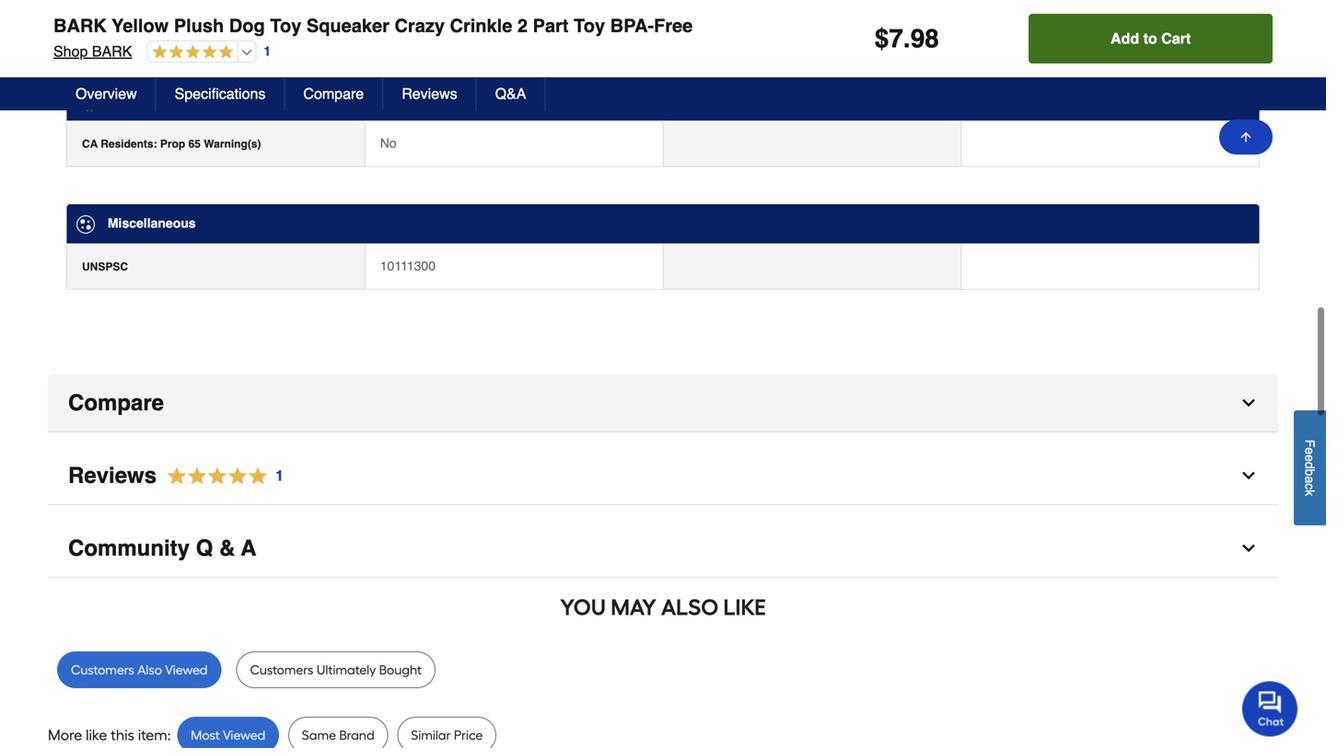 Task type: vqa. For each thing, say whether or not it's contained in the screenshot.
Viewed to the top
yes



Task type: describe. For each thing, give the bounding box(es) containing it.
f e e d b a c k button
[[1294, 411, 1327, 526]]

crazy
[[395, 15, 445, 36]]

similar price
[[411, 728, 483, 744]]

may
[[611, 594, 657, 621]]

community q & a button
[[48, 520, 1279, 578]]

no
[[380, 136, 397, 151]]

$ 7 . 98
[[875, 24, 939, 53]]

most
[[191, 728, 220, 744]]

bpa-
[[610, 15, 654, 36]]

cart
[[1162, 30, 1191, 47]]

most viewed
[[191, 728, 265, 744]]

item
[[138, 727, 167, 745]]

residents:
[[101, 138, 157, 151]]

prop
[[160, 138, 185, 151]]

2
[[518, 15, 528, 36]]

1 vertical spatial compare button
[[48, 375, 1279, 433]]

customers for customers also viewed
[[71, 663, 134, 678]]

add to cart button
[[1029, 14, 1273, 64]]

yellow
[[112, 15, 169, 36]]

free
[[654, 15, 693, 36]]

f e e d b a c k
[[1303, 440, 1318, 497]]

q
[[196, 536, 213, 561]]

0 horizontal spatial 1
[[264, 44, 271, 59]]

specifications button
[[156, 77, 285, 111]]

overview
[[76, 85, 137, 102]]

1 toy from the left
[[270, 15, 302, 36]]

dog
[[229, 15, 265, 36]]

reviews for q&a
[[402, 85, 458, 102]]

ultimately
[[317, 663, 376, 678]]

2 toy from the left
[[574, 15, 605, 36]]

chevron down image for reviews
[[1240, 467, 1258, 485]]

squeaker
[[307, 15, 390, 36]]

warning(s)
[[204, 138, 261, 151]]

0 horizontal spatial also
[[137, 663, 162, 678]]

a
[[241, 536, 257, 561]]

warranty
[[82, 15, 129, 28]]

1 vertical spatial viewed
[[223, 728, 265, 744]]

f
[[1303, 440, 1318, 448]]

ca
[[82, 138, 98, 151]]

bought
[[379, 663, 422, 678]]

a
[[1303, 477, 1318, 484]]

customers ultimately bought
[[250, 663, 422, 678]]

arrow up image
[[1239, 130, 1254, 145]]

&
[[219, 536, 235, 561]]

shop
[[53, 43, 88, 60]]

same
[[302, 728, 336, 744]]

:
[[167, 727, 171, 745]]

b
[[1303, 469, 1318, 477]]

0 vertical spatial bark
[[53, 15, 107, 36]]

like
[[724, 594, 766, 621]]

add
[[1111, 30, 1140, 47]]

community q & a
[[68, 536, 257, 561]]

1 e from the top
[[1303, 448, 1318, 455]]

more
[[48, 727, 82, 745]]

miscellaneous
[[108, 216, 196, 231]]



Task type: locate. For each thing, give the bounding box(es) containing it.
5 stars image up &
[[157, 464, 285, 489]]

crinkle
[[450, 15, 512, 36]]

ca residents: prop 65 warning(s)
[[82, 138, 261, 151]]

this
[[111, 727, 134, 745]]

viewed right 'most'
[[223, 728, 265, 744]]

overview button
[[57, 77, 156, 111]]

customers for customers ultimately bought
[[250, 663, 314, 678]]

none
[[380, 13, 411, 28]]

1 horizontal spatial 1
[[275, 467, 284, 484]]

1 customers from the left
[[71, 663, 134, 678]]

e
[[1303, 448, 1318, 455], [1303, 455, 1318, 462]]

like
[[86, 727, 107, 745]]

$
[[875, 24, 889, 53]]

1 horizontal spatial also
[[661, 594, 719, 621]]

certifications
[[108, 93, 190, 108]]

1 vertical spatial chevron down image
[[1240, 540, 1258, 558]]

compare button
[[285, 77, 383, 111], [48, 375, 1279, 433]]

1 horizontal spatial reviews
[[402, 85, 458, 102]]

0 horizontal spatial customers
[[71, 663, 134, 678]]

2 chevron down image from the top
[[1240, 540, 1258, 558]]

toy right dog on the top of the page
[[270, 15, 302, 36]]

same brand
[[302, 728, 375, 744]]

customers left ultimately
[[250, 663, 314, 678]]

reviews for community q & a
[[68, 463, 157, 489]]

viewed up : on the left of the page
[[165, 663, 208, 678]]

bark
[[53, 15, 107, 36], [92, 43, 132, 60]]

65
[[188, 138, 201, 151]]

1 vertical spatial reviews
[[68, 463, 157, 489]]

1 vertical spatial bark
[[92, 43, 132, 60]]

compare
[[303, 85, 364, 102], [68, 390, 164, 416]]

0 vertical spatial 1
[[264, 44, 271, 59]]

also up item
[[137, 663, 162, 678]]

5 stars image containing 1
[[157, 464, 285, 489]]

similar
[[411, 728, 451, 744]]

e up b
[[1303, 455, 1318, 462]]

0 horizontal spatial reviews
[[68, 463, 157, 489]]

bark up shop
[[53, 15, 107, 36]]

reviews inside "button"
[[402, 85, 458, 102]]

1 vertical spatial compare
[[68, 390, 164, 416]]

customers
[[71, 663, 134, 678], [250, 663, 314, 678]]

e up d
[[1303, 448, 1318, 455]]

to
[[1144, 30, 1158, 47]]

0 vertical spatial viewed
[[165, 663, 208, 678]]

0 horizontal spatial compare
[[68, 390, 164, 416]]

bark yellow plush dog toy squeaker crazy crinkle 2 part toy bpa-free
[[53, 15, 693, 36]]

10111300
[[380, 259, 436, 273]]

5 stars image down plush
[[148, 44, 233, 61]]

2 e from the top
[[1303, 455, 1318, 462]]

chevron down image
[[1240, 467, 1258, 485], [1240, 540, 1258, 558]]

2 customers from the left
[[250, 663, 314, 678]]

part
[[533, 15, 569, 36]]

1 horizontal spatial toy
[[574, 15, 605, 36]]

chevron down image
[[1240, 394, 1258, 413]]

0 vertical spatial also
[[661, 594, 719, 621]]

q&a button
[[477, 77, 546, 111]]

bark down warranty
[[92, 43, 132, 60]]

1 chevron down image from the top
[[1240, 467, 1258, 485]]

chevron down image inside community q & a button
[[1240, 540, 1258, 558]]

price
[[454, 728, 483, 744]]

7
[[889, 24, 904, 53]]

.
[[904, 24, 911, 53]]

you may also like
[[560, 594, 766, 621]]

0 horizontal spatial viewed
[[165, 663, 208, 678]]

add to cart
[[1111, 30, 1191, 47]]

reviews down the crazy
[[402, 85, 458, 102]]

0 vertical spatial chevron down image
[[1240, 467, 1258, 485]]

0 vertical spatial compare
[[303, 85, 364, 102]]

compare for the bottom compare button
[[68, 390, 164, 416]]

toy
[[270, 15, 302, 36], [574, 15, 605, 36]]

chevron down image for community q & a
[[1240, 540, 1258, 558]]

brand
[[339, 728, 375, 744]]

reviews
[[402, 85, 458, 102], [68, 463, 157, 489]]

98
[[911, 24, 939, 53]]

toy right the part
[[574, 15, 605, 36]]

0 vertical spatial 5 stars image
[[148, 44, 233, 61]]

q&a
[[495, 85, 526, 102]]

1 horizontal spatial customers
[[250, 663, 314, 678]]

chat invite button image
[[1243, 681, 1299, 737]]

d
[[1303, 462, 1318, 469]]

unspsc
[[82, 261, 128, 273]]

1 vertical spatial also
[[137, 663, 162, 678]]

specifications
[[175, 85, 266, 102]]

also left like
[[661, 594, 719, 621]]

c
[[1303, 484, 1318, 490]]

customers also viewed
[[71, 663, 208, 678]]

reviews button
[[383, 77, 477, 111]]

1 horizontal spatial compare
[[303, 85, 364, 102]]

customers up like
[[71, 663, 134, 678]]

0 vertical spatial compare button
[[285, 77, 383, 111]]

viewed
[[165, 663, 208, 678], [223, 728, 265, 744]]

compare for compare button to the top
[[303, 85, 364, 102]]

1 vertical spatial 1
[[275, 467, 284, 484]]

plush
[[174, 15, 224, 36]]

1 horizontal spatial viewed
[[223, 728, 265, 744]]

reviews up community
[[68, 463, 157, 489]]

0 horizontal spatial toy
[[270, 15, 302, 36]]

also
[[661, 594, 719, 621], [137, 663, 162, 678]]

you
[[560, 594, 606, 621]]

1 vertical spatial 5 stars image
[[157, 464, 285, 489]]

5 stars image
[[148, 44, 233, 61], [157, 464, 285, 489]]

k
[[1303, 490, 1318, 497]]

0 vertical spatial reviews
[[402, 85, 458, 102]]

shop bark
[[53, 43, 132, 60]]

more like this item :
[[48, 727, 171, 745]]

1
[[264, 44, 271, 59], [275, 467, 284, 484]]

community
[[68, 536, 190, 561]]



